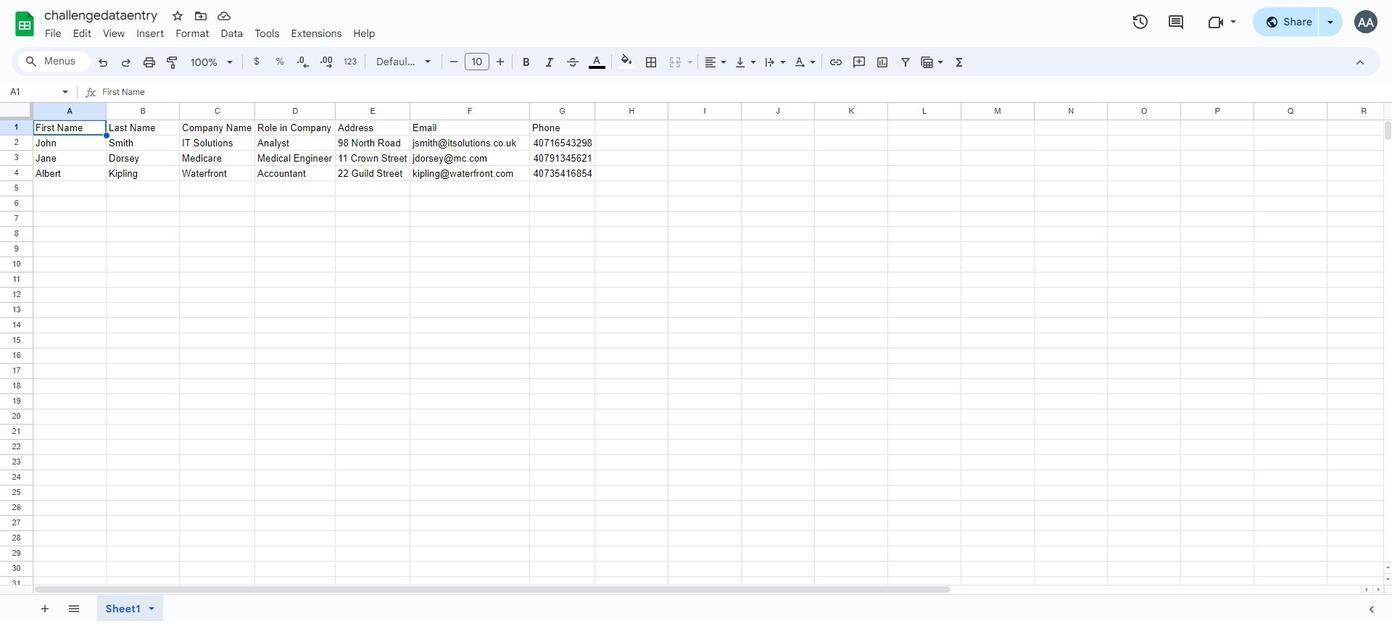 Task type: describe. For each thing, give the bounding box(es) containing it.
last edit was seconds ago image
[[1131, 13, 1149, 30]]

4 menu item from the left
[[131, 25, 170, 42]]

insert chart image
[[875, 55, 890, 70]]

text color image
[[588, 51, 605, 69]]

quick sharing actions image
[[1328, 21, 1333, 44]]

Rename text field
[[39, 6, 166, 23]]

functions image
[[951, 51, 968, 72]]

2 menu item from the left
[[67, 25, 97, 42]]

star image
[[170, 9, 185, 23]]

8 menu item from the left
[[285, 25, 348, 42]]

fill color image
[[618, 51, 635, 69]]

strikethrough (alt+shift+5) image
[[566, 55, 580, 70]]

Font size field
[[465, 53, 495, 71]]

Zoom text field
[[187, 52, 222, 73]]

bold (ctrl+b) image
[[519, 55, 534, 70]]

5 menu item from the left
[[170, 25, 215, 42]]

select merge type image
[[684, 52, 693, 57]]

print (ctrl+p) image
[[142, 55, 157, 70]]

share. anyone with the link. anyone who has the link can access. no sign-in required. image
[[1265, 15, 1278, 28]]

none text field inside name box (ctrl + j) element
[[6, 85, 59, 99]]

Zoom field
[[185, 51, 239, 73]]

insert link (ctrl+k) image
[[829, 55, 843, 70]]

paint format image
[[165, 55, 180, 70]]

add sheet image
[[37, 601, 50, 614]]

create a filter image
[[898, 55, 913, 70]]

borders image
[[643, 51, 659, 72]]

Star checkbox
[[167, 6, 188, 26]]

redo (ctrl+y) image
[[119, 55, 133, 70]]

none text field inside menu bar banner
[[102, 83, 1392, 102]]

sheets home image
[[12, 11, 38, 37]]

italic (ctrl+i) image
[[542, 55, 557, 70]]

1 toolbar from the left
[[30, 595, 91, 621]]

1 menu item from the left
[[39, 25, 67, 42]]

undo (ctrl+z) image
[[96, 55, 110, 70]]

6 menu item from the left
[[215, 25, 249, 42]]



Task type: locate. For each thing, give the bounding box(es) containing it.
toolbar
[[30, 595, 91, 621], [92, 595, 175, 621]]

decrease decimal places image
[[296, 55, 310, 70]]

document status: saved to drive. image
[[217, 9, 231, 23]]

application
[[0, 0, 1392, 621]]

menu item
[[39, 25, 67, 42], [67, 25, 97, 42], [97, 25, 131, 42], [131, 25, 170, 42], [170, 25, 215, 42], [215, 25, 249, 42], [249, 25, 285, 42], [285, 25, 348, 42], [348, 25, 381, 42]]

menu bar inside menu bar banner
[[39, 19, 381, 43]]

hide the menus (ctrl+shift+f) image
[[1353, 55, 1367, 70]]

main toolbar
[[90, 51, 972, 75]]

0 horizontal spatial toolbar
[[30, 595, 91, 621]]

show all comments image
[[1167, 13, 1185, 31]]

3 menu item from the left
[[97, 25, 131, 42]]

decrease font size (ctrl+shift+comma) image
[[446, 54, 461, 69]]

name box (ctrl + j) element
[[4, 83, 73, 101]]

Font size text field
[[465, 53, 489, 70]]

None text field
[[6, 85, 59, 99]]

move image
[[194, 9, 208, 23]]

None text field
[[102, 83, 1392, 102]]

merge cells image
[[668, 55, 682, 70]]

increase font size (ctrl+shift+period) image
[[493, 54, 507, 69]]

menu bar banner
[[0, 0, 1392, 621]]

7 menu item from the left
[[249, 25, 285, 42]]

2 toolbar from the left
[[92, 595, 175, 621]]

font list. default (arial) selected. option
[[376, 51, 416, 72]]

increase decimal places image
[[319, 55, 334, 70]]

all sheets image
[[62, 597, 85, 620]]

menu bar
[[39, 19, 381, 43]]

Menus field
[[18, 51, 91, 72]]

9 menu item from the left
[[348, 25, 381, 42]]

insert comment (ctrl+alt+m) image
[[852, 55, 866, 70]]

1 horizontal spatial toolbar
[[92, 595, 175, 621]]



Task type: vqa. For each thing, say whether or not it's contained in the screenshot.
"He
no



